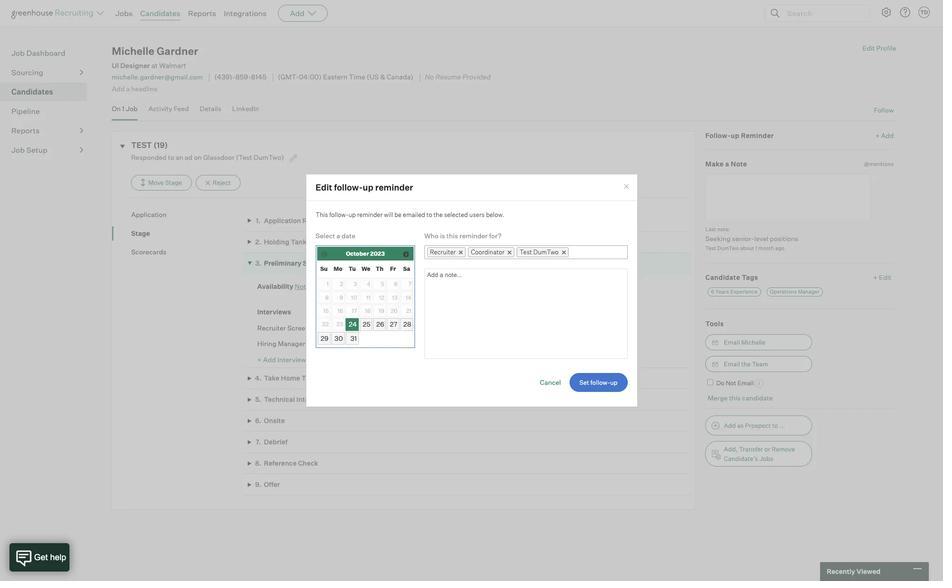 Task type: vqa. For each thing, say whether or not it's contained in the screenshot.
bottommost Time in Stage Goal Attainment
no



Task type: locate. For each thing, give the bounding box(es) containing it.
responded to an ad on glassdoor (test dumtwo)
[[131, 153, 285, 161]]

+ for + add interview
[[257, 355, 262, 363]]

manager down recruiter screen
[[278, 340, 305, 348]]

2023 up 7
[[407, 259, 423, 267]]

0 horizontal spatial edit
[[316, 182, 332, 192]]

job inside on 1 job 'link'
[[126, 105, 138, 113]]

0 vertical spatial this
[[447, 232, 458, 240]]

+ add
[[875, 131, 894, 139]]

responded
[[131, 153, 167, 161]]

6 left 'years'
[[711, 288, 714, 295]]

linkedin
[[232, 105, 259, 113]]

availability right request at the top left
[[441, 282, 475, 290]]

job for job dashboard
[[11, 48, 25, 58]]

0 vertical spatial jobs
[[115, 9, 133, 18]]

reports link down pipeline link
[[11, 125, 83, 136]]

0 vertical spatial interview
[[277, 355, 306, 363]]

michelle inside michelle gardner ui designer at walmart
[[112, 45, 154, 57]]

interview for + add interview
[[277, 355, 306, 363]]

email michelle button
[[706, 334, 812, 350]]

th
[[376, 265, 384, 272]]

the left the selected
[[434, 211, 443, 218]]

0 horizontal spatial the
[[434, 211, 443, 218]]

Search text field
[[785, 6, 861, 20]]

1 horizontal spatial up
[[363, 182, 373, 192]]

up for this follow-up reminder will be emailed to the selected users below.
[[349, 211, 356, 218]]

for?
[[489, 232, 502, 240]]

0 horizontal spatial to
[[168, 153, 174, 161]]

interview down home
[[296, 395, 327, 403]]

9.
[[255, 481, 261, 489]]

recruiter down is
[[430, 248, 456, 256]]

1 vertical spatial on
[[357, 216, 365, 224]]

0 vertical spatial 1
[[122, 105, 125, 113]]

follow- up applied
[[334, 182, 363, 192]]

1 vertical spatial recruiter
[[257, 324, 286, 332]]

email the team button
[[706, 356, 812, 372]]

reports left integrations link
[[188, 9, 216, 18]]

candidates right the jobs link
[[140, 9, 180, 18]]

screen left mo
[[303, 259, 325, 267]]

6.
[[255, 417, 261, 425]]

users
[[469, 211, 485, 218]]

to right emailed at the left top
[[427, 211, 432, 218]]

0 vertical spatial +
[[875, 131, 880, 139]]

14
[[406, 294, 412, 301]]

manager inside 'link'
[[798, 288, 820, 295]]

2023 up stage)
[[370, 250, 385, 257]]

2 horizontal spatial edit
[[879, 273, 892, 281]]

email right the not
[[738, 379, 754, 387]]

add inside popup button
[[290, 9, 305, 18]]

email for email michelle
[[724, 338, 740, 346]]

19,
[[380, 216, 388, 224], [397, 259, 405, 267]]

manager for hiring
[[278, 340, 305, 348]]

(19)
[[11, 20, 23, 28], [154, 140, 168, 150]]

0 vertical spatial screen
[[303, 259, 325, 267]]

add button
[[278, 5, 328, 22]]

0 horizontal spatial dumtwo
[[533, 248, 559, 256]]

1 inside last note: seeking senior-level positions test dumtwo               about 1 month               ago
[[755, 245, 757, 252]]

details
[[200, 105, 221, 113]]

to left ...
[[772, 422, 778, 429]]

job up 'sourcing' at the top left of the page
[[11, 48, 25, 58]]

1 vertical spatial sep
[[384, 259, 396, 267]]

2 vertical spatial up
[[349, 211, 356, 218]]

integrations
[[224, 9, 267, 18]]

None text field
[[706, 173, 871, 221]]

1 horizontal spatial dumtwo
[[717, 245, 739, 252]]

1 horizontal spatial test
[[520, 248, 532, 256]]

candidate's
[[724, 455, 758, 462]]

(us
[[367, 73, 379, 82]]

configure image
[[881, 7, 892, 18]]

1 vertical spatial reminder
[[357, 211, 383, 218]]

time
[[349, 73, 365, 82]]

stage up scorecards
[[131, 229, 150, 237]]

profile
[[876, 44, 896, 52]]

1 horizontal spatial michelle
[[741, 338, 766, 346]]

0 horizontal spatial 1
[[122, 105, 125, 113]]

1 horizontal spatial on
[[357, 216, 365, 224]]

1 vertical spatial jobs
[[760, 455, 774, 462]]

1 vertical spatial the
[[741, 360, 751, 368]]

0 vertical spatial the
[[434, 211, 443, 218]]

job inside job setup link
[[11, 145, 25, 155]]

stage
[[165, 179, 182, 186], [131, 229, 150, 237]]

1 right about
[[755, 245, 757, 252]]

follow link
[[874, 105, 894, 115]]

1 vertical spatial email
[[724, 360, 740, 368]]

reminder up the coordinator
[[460, 232, 488, 240]]

@mentions link
[[864, 159, 894, 169]]

0 vertical spatial up
[[731, 131, 740, 139]]

edit for edit profile
[[863, 44, 875, 52]]

1 horizontal spatial reports
[[188, 9, 216, 18]]

about
[[740, 245, 754, 252]]

15
[[323, 307, 329, 314]]

availability
[[257, 282, 293, 290], [441, 282, 475, 290]]

check
[[298, 459, 318, 467]]

sep
[[367, 216, 379, 224], [384, 259, 396, 267]]

0 vertical spatial recruiter
[[430, 248, 456, 256]]

1 horizontal spatial 19,
[[397, 259, 405, 267]]

details link
[[200, 105, 221, 118]]

mo
[[334, 265, 343, 272]]

0 horizontal spatial (19)
[[11, 20, 23, 28]]

sourcing link
[[11, 67, 83, 78]]

1 vertical spatial 2023
[[370, 250, 385, 257]]

+ add interview link
[[257, 355, 306, 363]]

recruiter down interviews
[[257, 324, 286, 332]]

merge
[[708, 394, 728, 402]]

0 horizontal spatial sep
[[367, 216, 379, 224]]

request availability button
[[414, 282, 475, 290]]

0 vertical spatial 2023
[[390, 216, 406, 224]]

None text field
[[569, 246, 580, 258]]

date
[[342, 232, 355, 240]]

candidates down 'sourcing' at the top left of the page
[[11, 87, 53, 97]]

edit profile
[[863, 44, 896, 52]]

job left setup
[[11, 145, 25, 155]]

application down move
[[131, 210, 167, 218]]

0 vertical spatial to
[[168, 153, 174, 161]]

selected
[[444, 211, 468, 218]]

6
[[394, 280, 398, 288], [711, 288, 714, 295]]

0 horizontal spatial this
[[447, 232, 458, 240]]

0 horizontal spatial manager
[[278, 340, 305, 348]]

recruiter
[[430, 248, 456, 256], [257, 324, 286, 332]]

1 horizontal spatial 2023
[[390, 216, 406, 224]]

1 vertical spatial interview
[[296, 395, 327, 403]]

8. reference check
[[255, 459, 318, 467]]

add for add
[[290, 9, 305, 18]]

sa
[[403, 265, 410, 272]]

1 vertical spatial 6
[[711, 288, 714, 295]]

email inside button
[[724, 360, 740, 368]]

6 right 5 at left
[[394, 280, 398, 288]]

job setup link
[[11, 144, 83, 156]]

this inside edit follow-up reminder dialog
[[447, 232, 458, 240]]

1 vertical spatial follow-
[[329, 211, 349, 218]]

the left team
[[741, 360, 751, 368]]

test right the coordinator
[[520, 248, 532, 256]]

1 horizontal spatial edit
[[863, 44, 875, 52]]

a left note
[[725, 160, 729, 168]]

sourcing
[[11, 68, 43, 77]]

0 vertical spatial stage
[[165, 179, 182, 186]]

email for email the team
[[724, 360, 740, 368]]

reminder for who is this reminder for?
[[460, 232, 488, 240]]

eastern
[[323, 73, 347, 82]]

1 vertical spatial up
[[363, 182, 373, 192]]

0 horizontal spatial 6
[[394, 280, 398, 288]]

(19) up responded
[[154, 140, 168, 150]]

2 vertical spatial reminder
[[460, 232, 488, 240]]

10
[[351, 294, 357, 301]]

0 vertical spatial sep
[[367, 216, 379, 224]]

1 vertical spatial a
[[725, 160, 729, 168]]

recently
[[827, 567, 855, 576]]

email michelle
[[724, 338, 766, 346]]

this
[[316, 211, 328, 218]]

2023 left |
[[390, 216, 406, 224]]

screen up hiring manager screen
[[287, 324, 309, 332]]

tank
[[291, 238, 307, 246]]

job right on
[[126, 105, 138, 113]]

1 horizontal spatial reports link
[[188, 9, 216, 18]]

the inside edit follow-up reminder dialog
[[434, 211, 443, 218]]

screen for preliminary
[[303, 259, 325, 267]]

reports down pipeline
[[11, 126, 40, 135]]

candidates link right the jobs link
[[140, 9, 180, 18]]

1 horizontal spatial candidates
[[140, 9, 180, 18]]

2 horizontal spatial to
[[772, 422, 778, 429]]

1 vertical spatial reports link
[[11, 125, 83, 136]]

this down do not email
[[729, 394, 741, 402]]

a inside edit follow-up reminder dialog
[[336, 232, 340, 240]]

reminder
[[741, 131, 774, 139]]

add for add as prospect to ...
[[724, 422, 736, 429]]

reminder up the be
[[375, 182, 413, 192]]

1 vertical spatial 19,
[[397, 259, 405, 267]]

1 vertical spatial to
[[427, 211, 432, 218]]

Add a note... text field
[[424, 268, 628, 359]]

1 inside edit follow-up reminder dialog
[[327, 280, 329, 288]]

offer
[[264, 481, 280, 489]]

add as prospect to ...
[[724, 422, 785, 429]]

test dumtwo
[[520, 248, 559, 256]]

1 up 8
[[327, 280, 329, 288]]

sep left "will"
[[367, 216, 379, 224]]

20
[[391, 307, 398, 314]]

1 horizontal spatial jobs
[[760, 455, 774, 462]]

email up the email the team
[[724, 338, 740, 346]]

greenhouse recruiting image
[[11, 8, 96, 19]]

add inside 'button'
[[724, 422, 736, 429]]

reports link
[[188, 9, 216, 18], [11, 125, 83, 136]]

0 horizontal spatial a
[[126, 85, 130, 93]]

follow- for edit
[[334, 182, 363, 192]]

0 vertical spatial (19)
[[11, 20, 23, 28]]

screen for manager
[[307, 340, 329, 348]]

1 vertical spatial candidates link
[[11, 86, 83, 97]]

(test
[[236, 153, 252, 161]]

this right is
[[447, 232, 458, 240]]

integrations link
[[224, 9, 267, 18]]

1 horizontal spatial sep
[[384, 259, 396, 267]]

do
[[716, 379, 725, 387]]

0 horizontal spatial on
[[194, 153, 202, 161]]

dumtwo
[[717, 245, 739, 252], [533, 248, 559, 256]]

2023
[[390, 216, 406, 224], [370, 250, 385, 257], [407, 259, 423, 267]]

1 horizontal spatial availability
[[441, 282, 475, 290]]

9. offer
[[255, 481, 280, 489]]

1 vertical spatial manager
[[278, 340, 305, 348]]

recruiter inside edit follow-up reminder dialog
[[430, 248, 456, 256]]

0 horizontal spatial candidates
[[11, 87, 53, 97]]

on right applied
[[357, 216, 365, 224]]

job for job setup
[[11, 145, 25, 155]]

technical
[[264, 395, 295, 403]]

0 horizontal spatial 19,
[[380, 216, 388, 224]]

2 vertical spatial a
[[336, 232, 340, 240]]

stage right move
[[165, 179, 182, 186]]

1 horizontal spatial manager
[[798, 288, 820, 295]]

0 vertical spatial edit
[[863, 44, 875, 52]]

october
[[346, 250, 369, 257]]

email up the not
[[724, 360, 740, 368]]

add a headline
[[112, 85, 158, 93]]

19, left the be
[[380, 216, 388, 224]]

jobs
[[115, 9, 133, 18], [760, 455, 774, 462]]

reports link left integrations link
[[188, 9, 216, 18]]

up for edit follow-up reminder
[[363, 182, 373, 192]]

8145
[[251, 73, 266, 82]]

michelle up email the team button
[[741, 338, 766, 346]]

0 horizontal spatial stage
[[131, 229, 150, 237]]

test inside edit follow-up reminder dialog
[[520, 248, 532, 256]]

0 vertical spatial reports
[[188, 9, 216, 18]]

activity
[[149, 105, 172, 113]]

31
[[351, 334, 357, 342]]

candidate tags
[[706, 273, 758, 281]]

test right home
[[301, 374, 316, 382]]

emailed
[[403, 211, 425, 218]]

test down 'seeking'
[[706, 245, 716, 252]]

19, right fr
[[397, 259, 405, 267]]

6 inside edit follow-up reminder dialog
[[394, 280, 398, 288]]

0 vertical spatial michelle
[[112, 45, 154, 57]]

1 vertical spatial +
[[873, 273, 878, 281]]

applied
[[332, 216, 356, 224]]

2 horizontal spatial test
[[706, 245, 716, 252]]

candidates link up pipeline link
[[11, 86, 83, 97]]

2 availability from the left
[[441, 282, 475, 290]]

cancel link
[[540, 378, 561, 386]]

move
[[148, 179, 164, 186]]

manager right 'operations'
[[798, 288, 820, 295]]

2 horizontal spatial up
[[731, 131, 740, 139]]

on right ad
[[194, 153, 202, 161]]

1 vertical spatial stage
[[131, 229, 150, 237]]

1 inside 'link'
[[122, 105, 125, 113]]

1 right on
[[122, 105, 125, 113]]

availability down preliminary
[[257, 282, 293, 290]]

follow- for this
[[329, 211, 349, 218]]

interview down hiring manager screen
[[277, 355, 306, 363]]

0 horizontal spatial recruiter
[[257, 324, 286, 332]]

add, transfer or remove candidate's jobs
[[724, 445, 795, 462]]

1 horizontal spatial 1
[[327, 280, 329, 288]]

0 vertical spatial on
[[194, 153, 202, 161]]

1 vertical spatial job
[[126, 105, 138, 113]]

a left the headline
[[126, 85, 130, 93]]

coordinator
[[471, 248, 505, 256]]

close image
[[622, 183, 630, 190]]

edit inside dialog
[[316, 182, 332, 192]]

2 horizontal spatial a
[[725, 160, 729, 168]]

0 horizontal spatial availability
[[257, 282, 293, 290]]

1 vertical spatial candidates
[[11, 87, 53, 97]]

no
[[425, 73, 434, 82]]

sep right th at top
[[384, 259, 396, 267]]

reminder left "will"
[[357, 211, 383, 218]]

6 for 6
[[394, 280, 398, 288]]

email inside button
[[724, 338, 740, 346]]

2 horizontal spatial 1
[[755, 245, 757, 252]]

michelle
[[112, 45, 154, 57], [741, 338, 766, 346]]

...
[[780, 422, 785, 429]]

3
[[354, 280, 357, 288]]

2 vertical spatial to
[[772, 422, 778, 429]]

to left an
[[168, 153, 174, 161]]

None submit
[[570, 373, 628, 392]]

0 vertical spatial manager
[[798, 288, 820, 295]]

1 horizontal spatial candidates link
[[140, 9, 180, 18]]

a left date on the left top
[[336, 232, 340, 240]]

job inside job dashboard link
[[11, 48, 25, 58]]

application up 2. holding tank
[[264, 216, 301, 224]]

9
[[340, 294, 343, 301]]

1 horizontal spatial stage
[[165, 179, 182, 186]]

1 vertical spatial (19)
[[154, 140, 168, 150]]

@mentions
[[864, 160, 894, 167]]

edit follow-up reminder dialog
[[306, 174, 638, 407]]

+ for + edit
[[873, 273, 878, 281]]

follow- right this
[[329, 211, 349, 218]]

1 horizontal spatial this
[[729, 394, 741, 402]]

preliminary
[[264, 259, 301, 267]]

(19) up job dashboard
[[11, 20, 23, 28]]

scorecards
[[131, 248, 166, 256]]

1 horizontal spatial the
[[741, 360, 751, 368]]

12
[[379, 294, 384, 301]]

michelle up designer
[[112, 45, 154, 57]]

screen down 22
[[307, 340, 329, 348]]



Task type: describe. For each thing, give the bounding box(es) containing it.
last
[[706, 226, 716, 232]]

a for make
[[725, 160, 729, 168]]

remove
[[772, 445, 795, 453]]

senior-
[[732, 235, 754, 243]]

27 link
[[387, 318, 399, 331]]

0 horizontal spatial reports
[[11, 126, 40, 135]]

pipeline
[[11, 106, 40, 116]]

on for ad
[[194, 153, 202, 161]]

job dashboard
[[11, 48, 65, 58]]

30 link
[[331, 332, 345, 345]]

manager for operations
[[798, 288, 820, 295]]

jobs inside add, transfer or remove candidate's jobs
[[760, 455, 774, 462]]

reject
[[213, 179, 231, 186]]

job setup
[[11, 145, 47, 155]]

debrief
[[264, 438, 288, 446]]

jobs link
[[115, 9, 133, 18]]

0 horizontal spatial candidates link
[[11, 86, 83, 97]]

1. application review applied on  sep 19, 2023 |
[[256, 216, 409, 224]]

viewed
[[857, 567, 881, 576]]

request availability
[[414, 282, 475, 290]]

+ edit link
[[871, 271, 894, 283]]

linkedin link
[[232, 105, 259, 118]]

859-
[[235, 73, 251, 82]]

move stage
[[148, 179, 182, 186]]

cancel
[[540, 378, 561, 386]]

ago
[[776, 245, 785, 252]]

5.
[[255, 395, 261, 403]]

a for select
[[336, 232, 340, 240]]

dumtwo inside last note: seeking senior-level positions test dumtwo               about 1 month               ago
[[717, 245, 739, 252]]

job dashboard link
[[11, 47, 83, 59]]

stage inside stage link
[[131, 229, 150, 237]]

1 availability from the left
[[257, 282, 293, 290]]

2023 inside edit follow-up reminder dialog
[[370, 250, 385, 257]]

0 vertical spatial reports link
[[188, 9, 216, 18]]

stage inside move stage button
[[165, 179, 182, 186]]

reminder for this follow-up reminder will be emailed to the selected users below.
[[357, 211, 383, 218]]

6 years experience
[[711, 288, 758, 295]]

21
[[406, 307, 412, 314]]

dashboard
[[26, 48, 65, 58]]

follow-up reminder
[[706, 131, 774, 139]]

add, transfer or remove candidate's jobs button
[[706, 441, 812, 467]]

reminder for edit follow-up reminder
[[375, 182, 413, 192]]

0 horizontal spatial reports link
[[11, 125, 83, 136]]

be
[[395, 211, 402, 218]]

td
[[920, 9, 928, 16]]

test inside last note: seeking senior-level positions test dumtwo               about 1 month               ago
[[706, 245, 716, 252]]

october 2023
[[346, 250, 385, 257]]

feed
[[174, 105, 189, 113]]

note:
[[717, 226, 730, 232]]

operations manager link
[[767, 287, 823, 296]]

to inside edit follow-up reminder dialog
[[427, 211, 432, 218]]

recruiter for recruiter
[[430, 248, 456, 256]]

22
[[322, 321, 329, 328]]

merge this candidate link
[[708, 394, 773, 402]]

onsite
[[264, 417, 285, 425]]

michelle gardner ui designer at walmart
[[112, 45, 198, 70]]

edit profile link
[[863, 44, 896, 52]]

setup
[[26, 145, 47, 155]]

none submit inside edit follow-up reminder dialog
[[570, 373, 628, 392]]

6 for 6 years experience
[[711, 288, 714, 295]]

candidate
[[742, 394, 773, 402]]

Do Not Email checkbox
[[707, 379, 714, 385]]

28 link
[[400, 318, 413, 331]]

0 horizontal spatial application
[[131, 210, 167, 218]]

2 vertical spatial 2023
[[407, 259, 423, 267]]

0 vertical spatial 19,
[[380, 216, 388, 224]]

below.
[[486, 211, 504, 218]]

positions
[[770, 235, 798, 243]]

recruiter for recruiter screen
[[257, 324, 286, 332]]

fr
[[390, 265, 396, 272]]

take
[[264, 374, 279, 382]]

dumtwo inside edit follow-up reminder dialog
[[533, 248, 559, 256]]

to inside 'button'
[[772, 422, 778, 429]]

hiring
[[257, 340, 276, 348]]

select a date
[[316, 232, 355, 240]]

the inside button
[[741, 360, 751, 368]]

1 horizontal spatial (19)
[[154, 140, 168, 150]]

note
[[731, 160, 747, 168]]

a for add
[[126, 85, 130, 93]]

as
[[737, 422, 744, 429]]

tools
[[706, 320, 724, 328]]

19
[[379, 307, 384, 314]]

candidate
[[706, 273, 740, 281]]

4.
[[255, 374, 262, 382]]

7. debrief
[[256, 438, 288, 446]]

interview for 5. technical interview
[[296, 395, 327, 403]]

add,
[[724, 445, 738, 453]]

(gmt-04:00) eastern time (us & canada)
[[278, 73, 413, 82]]

+ for + add
[[875, 131, 880, 139]]

at
[[152, 62, 158, 70]]

ad
[[185, 153, 192, 161]]

follow-
[[706, 131, 731, 139]]

2 vertical spatial email
[[738, 379, 754, 387]]

operations manager
[[770, 288, 820, 295]]

1 horizontal spatial application
[[264, 216, 301, 224]]

on for applied
[[357, 216, 365, 224]]

merge this candidate
[[708, 394, 773, 402]]

pipeline link
[[11, 106, 83, 117]]

0 vertical spatial candidates link
[[140, 9, 180, 18]]

email the team
[[724, 360, 768, 368]]

1.
[[256, 216, 261, 224]]

8.
[[255, 459, 261, 467]]

25
[[363, 320, 371, 328]]

select
[[316, 232, 335, 240]]

michelle inside button
[[741, 338, 766, 346]]

canada)
[[387, 73, 413, 82]]

seeking
[[706, 235, 731, 243]]

0 horizontal spatial test
[[301, 374, 316, 382]]

3.
[[255, 259, 261, 267]]

transfer
[[739, 445, 763, 453]]

this follow-up reminder will be emailed to the selected users below.
[[316, 211, 504, 218]]

reject button
[[196, 175, 241, 191]]

hiring manager screen
[[257, 340, 329, 348]]

designer
[[120, 62, 150, 70]]

edit for edit follow-up reminder
[[316, 182, 332, 192]]

headline
[[131, 85, 158, 93]]

not
[[726, 379, 736, 387]]

24
[[349, 320, 357, 328]]

test
[[131, 140, 152, 150]]

4. take home test
[[255, 374, 316, 382]]

2
[[340, 280, 343, 288]]

4
[[367, 280, 371, 288]]

0 vertical spatial candidates
[[140, 9, 180, 18]]

0 horizontal spatial jobs
[[115, 9, 133, 18]]

add for add a headline
[[112, 85, 125, 93]]

18
[[365, 307, 371, 314]]

ui
[[112, 62, 119, 70]]

25 link
[[360, 318, 372, 331]]

1 vertical spatial screen
[[287, 324, 309, 332]]

add as prospect to ... button
[[706, 416, 812, 435]]



